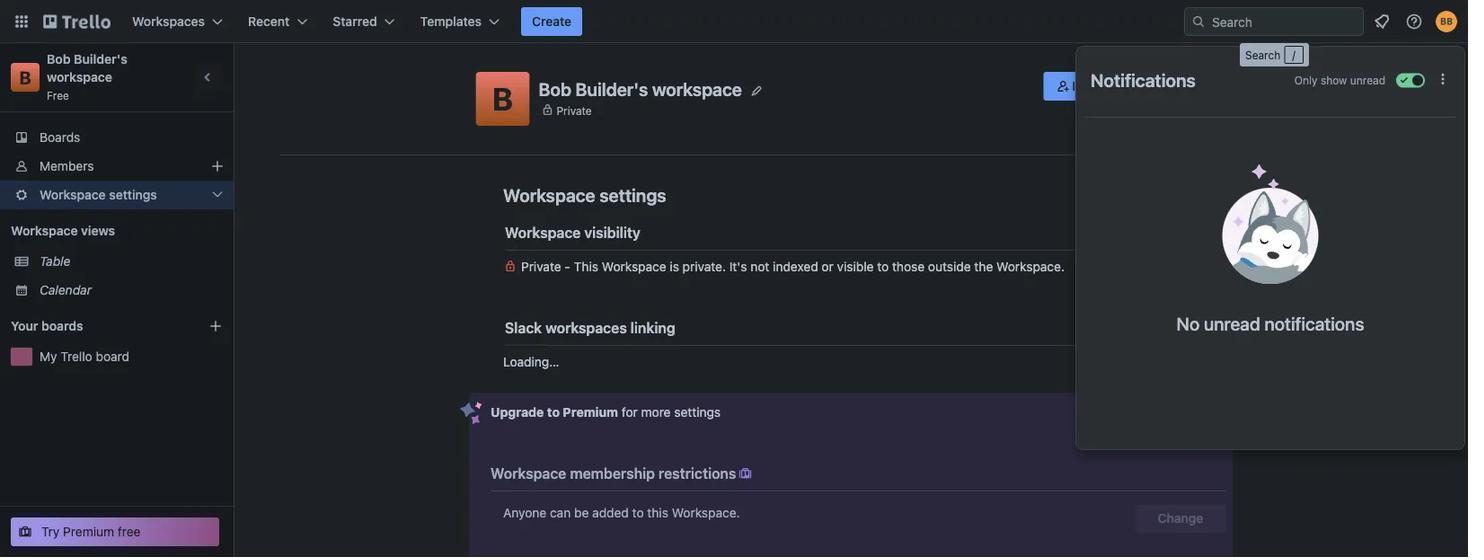 Task type: vqa. For each thing, say whether or not it's contained in the screenshot.
Click to unstar Project Management. It will be removed from your starred list. image
no



Task type: describe. For each thing, give the bounding box(es) containing it.
workspace up -
[[505, 224, 581, 241]]

primary element
[[0, 0, 1468, 43]]

visible
[[837, 259, 874, 274]]

b for b button
[[492, 80, 513, 117]]

Search field
[[1206, 8, 1363, 35]]

recent button
[[237, 7, 318, 36]]

boards
[[41, 319, 83, 333]]

invite
[[1072, 79, 1105, 93]]

-
[[565, 259, 570, 274]]

upgrade to premium for more settings
[[491, 405, 721, 420]]

0 notifications image
[[1371, 11, 1393, 32]]

1 vertical spatial workspace.
[[672, 505, 740, 520]]

templates
[[420, 14, 482, 29]]

builder's for bob builder's workspace
[[575, 78, 648, 100]]

workspace up table
[[11, 223, 78, 238]]

add board image
[[208, 319, 223, 333]]

2 horizontal spatial to
[[877, 259, 889, 274]]

added
[[592, 505, 629, 520]]

indexed
[[773, 259, 818, 274]]

outside
[[928, 259, 971, 274]]

the
[[974, 259, 993, 274]]

workspace inside button
[[1108, 79, 1174, 93]]

slack workspaces linking
[[505, 319, 675, 336]]

not
[[750, 259, 769, 274]]

this
[[574, 259, 598, 274]]

starred
[[333, 14, 377, 29]]

upgrade
[[491, 405, 544, 420]]

create
[[532, 14, 572, 29]]

loading…
[[503, 354, 559, 369]]

or
[[822, 259, 834, 274]]

try premium free
[[41, 524, 141, 539]]

your
[[11, 319, 38, 333]]

only show unread
[[1294, 74, 1385, 87]]

2 horizontal spatial settings
[[674, 405, 721, 420]]

search image
[[1191, 14, 1206, 29]]

workspace for bob builder's workspace
[[652, 78, 742, 100]]

this
[[647, 505, 668, 520]]

free
[[118, 524, 141, 539]]

table link
[[40, 252, 223, 270]]

sm image
[[736, 465, 754, 482]]

bob builder's workspace free
[[47, 52, 131, 102]]

workspace navigation collapse icon image
[[196, 65, 221, 90]]

free
[[47, 89, 69, 102]]

back to home image
[[43, 7, 111, 36]]

no
[[1177, 313, 1200, 334]]

bob for bob builder's workspace free
[[47, 52, 71, 66]]

recent
[[248, 14, 290, 29]]

views
[[81, 223, 115, 238]]

invite workspace members
[[1072, 79, 1233, 93]]

workspaces
[[132, 14, 205, 29]]

my trello board link
[[40, 348, 223, 366]]

private - this workspace is private. it's not indexed or visible to those outside the workspace.
[[521, 259, 1065, 274]]

workspaces
[[546, 319, 627, 336]]

workspace membership restrictions
[[491, 465, 736, 482]]

trello
[[60, 349, 92, 364]]

your boards
[[11, 319, 83, 333]]

templates button
[[409, 7, 510, 36]]

show
[[1321, 74, 1347, 87]]

builder's for bob builder's workspace free
[[74, 52, 127, 66]]

try premium free button
[[11, 518, 219, 546]]

be
[[574, 505, 589, 520]]

1 horizontal spatial settings
[[600, 184, 666, 205]]

only
[[1294, 74, 1318, 87]]

those
[[892, 259, 925, 274]]

1 vertical spatial unread
[[1204, 313, 1260, 334]]

members link
[[0, 152, 234, 181]]

sparkle image
[[460, 402, 482, 425]]

more
[[641, 405, 671, 420]]

1 vertical spatial to
[[547, 405, 560, 420]]

private for private
[[557, 104, 592, 117]]

try
[[41, 524, 60, 539]]

taco image
[[1222, 164, 1319, 284]]

2 vertical spatial to
[[632, 505, 644, 520]]

boards link
[[0, 123, 234, 152]]

notifications
[[1265, 313, 1364, 334]]



Task type: locate. For each thing, give the bounding box(es) containing it.
private
[[557, 104, 592, 117], [521, 259, 561, 274]]

settings up visibility
[[600, 184, 666, 205]]

b button
[[476, 72, 530, 126]]

workspace. right the
[[997, 259, 1065, 274]]

premium right try
[[63, 524, 114, 539]]

0 horizontal spatial settings
[[109, 187, 157, 202]]

1 horizontal spatial workspace.
[[997, 259, 1065, 274]]

workspace views
[[11, 223, 115, 238]]

boards
[[40, 130, 80, 145]]

b
[[19, 66, 31, 88], [492, 80, 513, 117]]

workspace inside bob builder's workspace free
[[47, 70, 112, 84]]

1 horizontal spatial workspace
[[652, 78, 742, 100]]

membership
[[570, 465, 655, 482]]

settings down members link
[[109, 187, 157, 202]]

0 horizontal spatial workspace
[[47, 70, 112, 84]]

anyone can be added to this workspace.
[[503, 505, 740, 520]]

workspace right invite
[[1108, 79, 1174, 93]]

calendar link
[[40, 281, 223, 299]]

1 vertical spatial builder's
[[575, 78, 648, 100]]

1 horizontal spatial to
[[632, 505, 644, 520]]

private left -
[[521, 259, 561, 274]]

premium inside try premium free button
[[63, 524, 114, 539]]

restrictions
[[659, 465, 736, 482]]

unread
[[1350, 74, 1385, 87], [1204, 313, 1260, 334]]

0 horizontal spatial bob
[[47, 52, 71, 66]]

premium
[[563, 405, 618, 420], [63, 524, 114, 539]]

sm image
[[1054, 77, 1072, 95]]

private.
[[683, 259, 726, 274]]

1 horizontal spatial unread
[[1350, 74, 1385, 87]]

workspace.
[[997, 259, 1065, 274], [672, 505, 740, 520]]

bob
[[47, 52, 71, 66], [539, 78, 571, 100]]

for
[[622, 405, 638, 420]]

starred button
[[322, 7, 406, 36]]

bob right b button
[[539, 78, 571, 100]]

workspace settings inside popup button
[[40, 187, 157, 202]]

b for the b link
[[19, 66, 31, 88]]

workspace up workspace visibility
[[503, 184, 595, 205]]

linking
[[630, 319, 675, 336]]

can
[[550, 505, 571, 520]]

bob builder's workspace
[[539, 78, 742, 100]]

0 vertical spatial to
[[877, 259, 889, 274]]

workspace
[[1108, 79, 1174, 93], [503, 184, 595, 205], [40, 187, 106, 202], [11, 223, 78, 238], [505, 224, 581, 241], [602, 259, 666, 274], [491, 465, 566, 482]]

unread right show
[[1350, 74, 1385, 87]]

b down templates dropdown button
[[492, 80, 513, 117]]

1 horizontal spatial bob
[[539, 78, 571, 100]]

0 horizontal spatial to
[[547, 405, 560, 420]]

0 horizontal spatial unread
[[1204, 313, 1260, 334]]

workspace
[[47, 70, 112, 84], [652, 78, 742, 100]]

1 vertical spatial premium
[[63, 524, 114, 539]]

0 horizontal spatial premium
[[63, 524, 114, 539]]

search
[[1245, 49, 1281, 61]]

private down bob builder's workspace
[[557, 104, 592, 117]]

1 horizontal spatial b
[[492, 80, 513, 117]]

b link
[[11, 63, 40, 92]]

visibility
[[584, 224, 640, 241]]

b left bob builder's workspace free
[[19, 66, 31, 88]]

0 vertical spatial premium
[[563, 405, 618, 420]]

b inside button
[[492, 80, 513, 117]]

1 vertical spatial private
[[521, 259, 561, 274]]

builder's inside bob builder's workspace free
[[74, 52, 127, 66]]

create button
[[521, 7, 582, 36]]

bob for bob builder's workspace
[[539, 78, 571, 100]]

invite workspace members button
[[1043, 72, 1244, 101]]

workspace settings down members link
[[40, 187, 157, 202]]

workspace settings button
[[0, 181, 234, 209]]

workspace inside popup button
[[40, 187, 106, 202]]

board
[[96, 349, 129, 364]]

unread right no
[[1204, 313, 1260, 334]]

workspace down visibility
[[602, 259, 666, 274]]

to left those
[[877, 259, 889, 274]]

workspace. down restrictions
[[672, 505, 740, 520]]

to
[[877, 259, 889, 274], [547, 405, 560, 420], [632, 505, 644, 520]]

bob up 'free'
[[47, 52, 71, 66]]

table
[[40, 254, 70, 269]]

notifications
[[1091, 69, 1196, 90]]

slack
[[505, 319, 542, 336]]

0 vertical spatial workspace.
[[997, 259, 1065, 274]]

anyone
[[503, 505, 546, 520]]

0 horizontal spatial workspace settings
[[40, 187, 157, 202]]

private for private - this workspace is private. it's not indexed or visible to those outside the workspace.
[[521, 259, 561, 274]]

to right upgrade
[[547, 405, 560, 420]]

members
[[1177, 79, 1233, 93]]

0 vertical spatial builder's
[[74, 52, 127, 66]]

your boards with 1 items element
[[11, 315, 181, 337]]

workspace visibility
[[505, 224, 640, 241]]

1 horizontal spatial builder's
[[575, 78, 648, 100]]

settings right more at the bottom
[[674, 405, 721, 420]]

workspace up 'free'
[[47, 70, 112, 84]]

change button
[[1136, 504, 1226, 533]]

0 vertical spatial bob
[[47, 52, 71, 66]]

0 horizontal spatial b
[[19, 66, 31, 88]]

settings
[[600, 184, 666, 205], [109, 187, 157, 202], [674, 405, 721, 420]]

workspace settings up workspace visibility
[[503, 184, 666, 205]]

1 horizontal spatial premium
[[563, 405, 618, 420]]

my
[[40, 349, 57, 364]]

0 vertical spatial unread
[[1350, 74, 1385, 87]]

workspace down members
[[40, 187, 106, 202]]

it's
[[729, 259, 747, 274]]

calendar
[[40, 283, 92, 297]]

builder's
[[74, 52, 127, 66], [575, 78, 648, 100]]

workspace settings
[[503, 184, 666, 205], [40, 187, 157, 202]]

workspaces button
[[121, 7, 234, 36]]

workspace up the anyone
[[491, 465, 566, 482]]

open information menu image
[[1405, 13, 1423, 31]]

to left the this
[[632, 505, 644, 520]]

change
[[1158, 511, 1203, 526]]

members
[[40, 159, 94, 173]]

/
[[1292, 49, 1296, 61]]

bob builder (bobbuilder40) image
[[1436, 11, 1457, 32]]

1 vertical spatial bob
[[539, 78, 571, 100]]

is
[[670, 259, 679, 274]]

0 vertical spatial private
[[557, 104, 592, 117]]

bob builder's workspace link
[[47, 52, 131, 84]]

no unread notifications
[[1177, 313, 1364, 334]]

0 horizontal spatial builder's
[[74, 52, 127, 66]]

premium left for
[[563, 405, 618, 420]]

my trello board
[[40, 349, 129, 364]]

workspace down primary element on the top of the page
[[652, 78, 742, 100]]

workspace for bob builder's workspace free
[[47, 70, 112, 84]]

1 horizontal spatial workspace settings
[[503, 184, 666, 205]]

bob inside bob builder's workspace free
[[47, 52, 71, 66]]

0 horizontal spatial workspace.
[[672, 505, 740, 520]]

settings inside workspace settings popup button
[[109, 187, 157, 202]]



